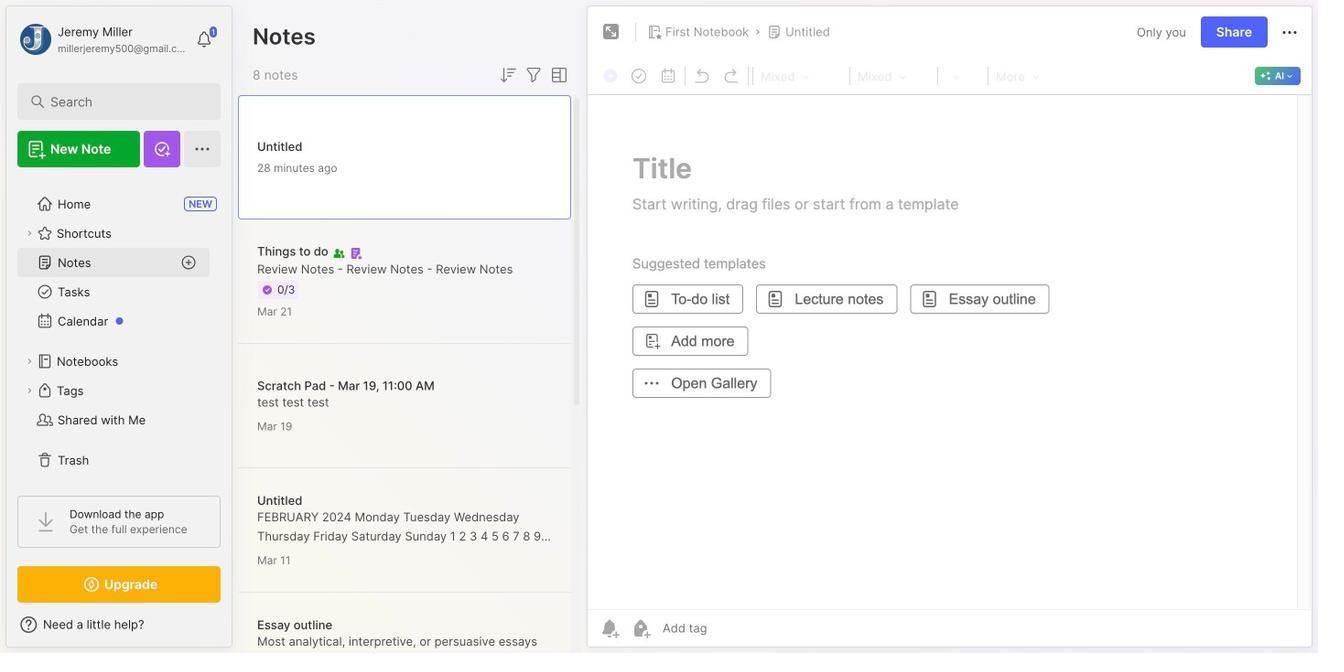Task type: locate. For each thing, give the bounding box(es) containing it.
tree
[[6, 178, 232, 486]]

font family image
[[852, 64, 935, 88]]

expand note image
[[600, 21, 622, 43]]

note window element
[[587, 5, 1313, 653]]

more image
[[990, 64, 1045, 88]]

Font family field
[[852, 64, 935, 88]]

More field
[[990, 64, 1045, 88]]

None search field
[[50, 91, 196, 113]]

Add filters field
[[523, 64, 545, 86]]

font size image
[[940, 64, 986, 88]]

Note Editor text field
[[588, 94, 1312, 610]]



Task type: describe. For each thing, give the bounding box(es) containing it.
Account field
[[17, 21, 187, 58]]

heading level image
[[755, 64, 848, 88]]

more actions image
[[1279, 22, 1301, 44]]

Insert field
[[599, 64, 624, 88]]

add a reminder image
[[599, 618, 621, 640]]

expand tags image
[[24, 385, 35, 396]]

click to collapse image
[[231, 620, 245, 642]]

Heading level field
[[755, 64, 848, 88]]

expand notebooks image
[[24, 356, 35, 367]]

main element
[[0, 0, 238, 654]]

add filters image
[[523, 64, 545, 86]]

Search text field
[[50, 93, 196, 111]]

View options field
[[545, 64, 570, 86]]

tree inside main element
[[6, 178, 232, 486]]

WHAT'S NEW field
[[6, 611, 232, 640]]

Font size field
[[940, 64, 986, 88]]

none search field inside main element
[[50, 91, 196, 113]]

insert image
[[599, 64, 624, 88]]

More actions field
[[1279, 21, 1301, 44]]

Sort options field
[[497, 64, 519, 86]]

add tag image
[[630, 618, 652, 640]]

Add tag field
[[661, 621, 798, 637]]



Task type: vqa. For each thing, say whether or not it's contained in the screenshot.
Title BUTTON
no



